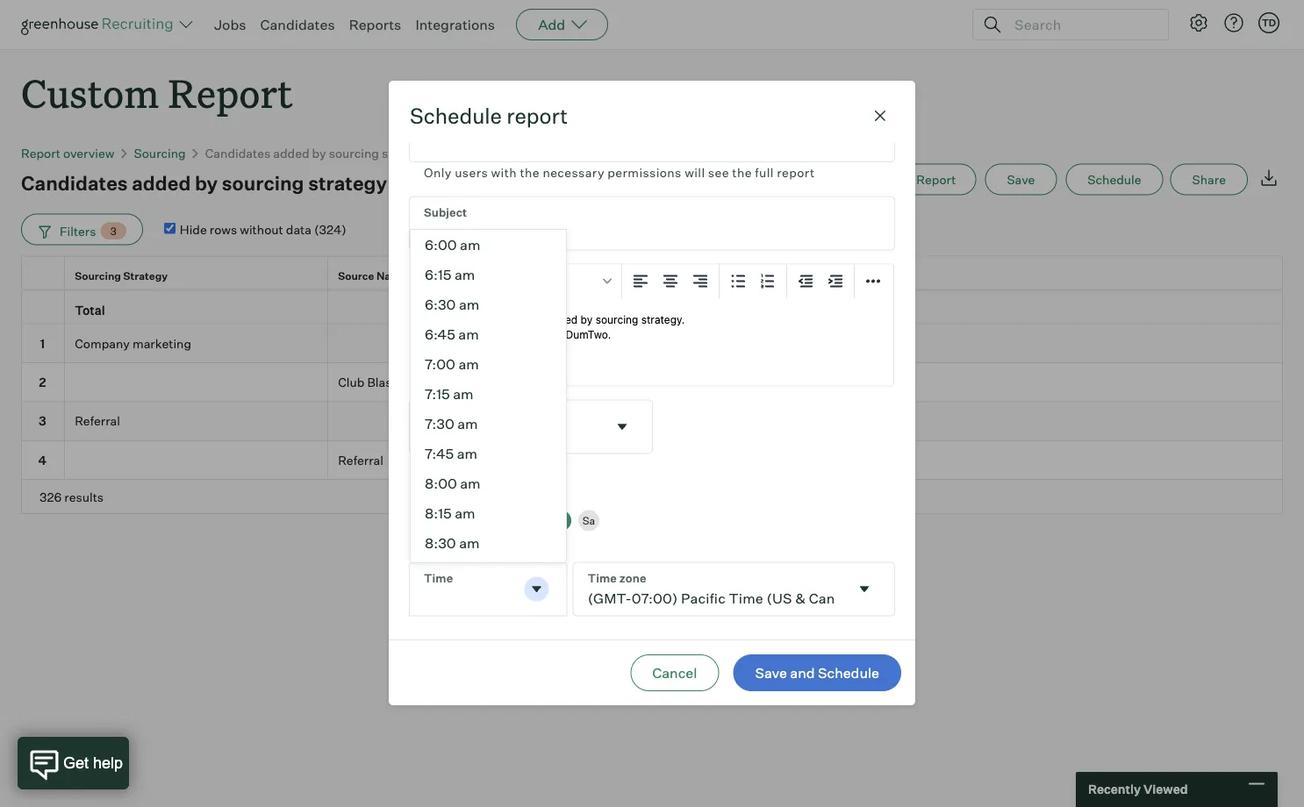 Task type: vqa. For each thing, say whether or not it's contained in the screenshot.
Jacob Rogers UX/UI Designer at Anyway, Inc.
no



Task type: describe. For each thing, give the bounding box(es) containing it.
save for save and schedule
[[755, 665, 787, 682]]

without
[[240, 222, 283, 237]]

sa
[[583, 514, 596, 527]]

1 horizontal spatial referral
[[338, 453, 384, 468]]

6:45 am option
[[411, 320, 566, 349]]

custom
[[21, 67, 159, 119]]

6:00
[[425, 236, 457, 254]]

0 horizontal spatial sourcing
[[222, 171, 304, 195]]

td button
[[1259, 12, 1280, 33]]

2 for 2 cell
[[39, 375, 46, 390]]

name
[[377, 269, 407, 283]]

am for 8:45 am
[[459, 565, 479, 582]]

company
[[75, 336, 130, 351]]

1 horizontal spatial schedule
[[818, 665, 880, 682]]

4 cell
[[21, 441, 65, 480]]

total column header
[[65, 291, 328, 324]]

m
[[444, 514, 453, 527]]

1 the from the left
[[520, 165, 540, 180]]

6:30 am option
[[411, 290, 566, 320]]

add button
[[516, 9, 609, 40]]

row containing 1
[[21, 325, 1284, 364]]

7:00
[[425, 356, 456, 373]]

(uni)
[[406, 375, 435, 390]]

t
[[473, 514, 480, 527]]

1 vertical spatial candidates added by sourcing strategy
[[21, 171, 387, 195]]

1 link for 3
[[470, 414, 474, 429]]

s
[[417, 514, 424, 527]]

0 horizontal spatial added
[[132, 171, 191, 195]]

cancel button
[[631, 655, 719, 692]]

0 vertical spatial candidates added by sourcing strategy
[[205, 145, 430, 161]]

7:45 am option
[[411, 439, 566, 469]]

8:15
[[425, 505, 452, 522]]

configure image
[[1189, 12, 1210, 33]]

6:45
[[425, 326, 456, 343]]

8:30 am
[[425, 535, 480, 552]]

table containing total
[[21, 256, 1284, 515]]

am for 8:30 am
[[459, 535, 480, 552]]

report overview
[[21, 145, 115, 161]]

report for edit report
[[917, 172, 956, 187]]

company marketing
[[75, 336, 191, 351]]

schedule button
[[1066, 164, 1164, 196]]

hide
[[180, 222, 207, 237]]

save and schedule button
[[733, 655, 902, 692]]

7:30 am
[[425, 415, 478, 433]]

1 horizontal spatial toggle flyout image
[[614, 418, 631, 435]]

club
[[338, 375, 365, 390]]

recently viewed
[[1089, 782, 1188, 798]]

on day(s)
[[410, 487, 465, 501]]

am for 7:30 am
[[458, 415, 478, 433]]

see
[[708, 165, 730, 180]]

save for save
[[1007, 172, 1035, 187]]

filter image
[[36, 224, 51, 239]]

share
[[1193, 172, 1227, 187]]

7:30
[[425, 415, 455, 433]]

6:30
[[425, 296, 456, 313]]

sourcing link
[[134, 145, 186, 161]]

8:45 am
[[425, 565, 479, 582]]

sourcing for sourcing strategy
[[75, 269, 121, 283]]

jobs link
[[214, 16, 246, 33]]

0 horizontal spatial by
[[195, 171, 218, 195]]

6:00 am
[[425, 236, 481, 254]]

2 the from the left
[[733, 165, 752, 180]]

1 for 1
[[470, 336, 474, 351]]

schedule report
[[410, 103, 568, 129]]

1 link for 1
[[470, 336, 474, 351]]

1 for 4
[[470, 453, 474, 468]]

am for 6:45 am
[[459, 326, 479, 343]]

only users with the necessary permissions will see the full report
[[424, 165, 815, 180]]

and
[[790, 665, 815, 682]]

report overview link
[[21, 145, 115, 161]]

3 inside 3 cell
[[39, 414, 46, 429]]

strategy
[[123, 269, 168, 283]]

day(s)
[[429, 487, 465, 501]]

2 for 2 link
[[470, 302, 477, 318]]

1 horizontal spatial by
[[312, 145, 326, 161]]

source
[[338, 269, 374, 283]]

am for 8:00 am
[[460, 475, 481, 493]]

f
[[558, 514, 564, 527]]

1 for 2
[[470, 375, 474, 390]]

cancel
[[653, 665, 697, 682]]

1 link for 4
[[470, 453, 474, 468]]

7:15
[[425, 385, 450, 403]]

integrations link
[[416, 16, 495, 33]]

0 horizontal spatial toggle flyout image
[[528, 580, 546, 598]]

results
[[64, 490, 104, 505]]

row containing 3
[[21, 403, 1284, 441]]

filters
[[60, 223, 96, 239]]

hide rows without data (324)
[[180, 222, 347, 237]]

am for 7:15 am
[[453, 385, 474, 403]]

Only users with the necessary permissions will see the full report field
[[410, 108, 895, 183]]

8:15 am
[[425, 505, 475, 522]]

share button
[[1171, 164, 1249, 196]]

schedule for schedule report
[[410, 103, 502, 129]]

viewed
[[1144, 782, 1188, 798]]

row containing total
[[21, 290, 1284, 325]]

am for 6:30 am
[[459, 296, 480, 313]]

none field toggle flyout
[[574, 563, 895, 615]]

1 link for 2
[[470, 375, 474, 390]]

save and schedule
[[755, 665, 880, 682]]



Task type: locate. For each thing, give the bounding box(es) containing it.
1 vertical spatial report
[[21, 145, 61, 161]]

am for 6:00 am
[[460, 236, 481, 254]]

0 horizontal spatial column header
[[21, 291, 65, 324]]

2 vertical spatial report
[[917, 172, 956, 187]]

8:15 am option
[[411, 499, 566, 529]]

0 vertical spatial 2
[[470, 302, 477, 318]]

0 vertical spatial strategy
[[382, 145, 430, 161]]

0 vertical spatial toggle flyout image
[[614, 418, 631, 435]]

1 horizontal spatial report
[[777, 165, 815, 180]]

(324)
[[314, 222, 347, 237]]

None field
[[410, 400, 652, 453], [410, 563, 567, 615], [574, 563, 895, 615], [410, 400, 652, 453], [410, 563, 567, 615]]

save and schedule this report to revisit it! element
[[985, 164, 1066, 196]]

added
[[530, 269, 564, 283]]

overview
[[63, 145, 115, 161]]

add
[[538, 16, 566, 33]]

8:30 am option
[[411, 529, 566, 558]]

am down 2 link
[[459, 326, 479, 343]]

None text field
[[410, 197, 895, 249], [410, 563, 521, 615], [410, 197, 895, 249], [410, 563, 521, 615]]

3 1 link from the top
[[470, 414, 474, 429]]

1 horizontal spatial added
[[273, 145, 310, 161]]

1 horizontal spatial 2
[[470, 302, 477, 318]]

0 vertical spatial sourcing
[[329, 145, 379, 161]]

download image
[[1259, 167, 1280, 188]]

permissions
[[608, 165, 682, 180]]

sourcing up hide rows without data (324) at the left
[[222, 171, 304, 195]]

8:30
[[425, 535, 456, 552]]

2 inside cell
[[39, 375, 46, 390]]

reports
[[349, 16, 402, 33]]

0 horizontal spatial report
[[507, 103, 568, 129]]

custom report
[[21, 67, 293, 119]]

1 cell
[[21, 325, 65, 364]]

am right "m"
[[455, 505, 475, 522]]

6 row from the top
[[21, 441, 1284, 480]]

report right edit
[[917, 172, 956, 187]]

1 vertical spatial added
[[132, 171, 191, 195]]

0 vertical spatial save
[[1007, 172, 1035, 187]]

1 horizontal spatial report
[[168, 67, 293, 119]]

report
[[507, 103, 568, 129], [777, 165, 815, 180]]

1 link up 7:00 am
[[470, 336, 474, 351]]

total
[[75, 302, 105, 318]]

0 vertical spatial referral
[[75, 414, 120, 429]]

1 vertical spatial toggle flyout image
[[528, 580, 546, 598]]

edit
[[891, 172, 914, 187]]

save inside button
[[1007, 172, 1035, 187]]

am inside option
[[458, 415, 478, 433]]

added down sourcing link
[[132, 171, 191, 195]]

save
[[1007, 172, 1035, 187], [755, 665, 787, 682]]

am right 6:00
[[460, 236, 481, 254]]

1 row from the top
[[21, 256, 1284, 295]]

list box containing 6:00 am
[[410, 229, 567, 808]]

schedule for schedule
[[1088, 172, 1142, 187]]

4 1 link from the top
[[470, 453, 474, 468]]

1 down 7:00 am
[[470, 375, 474, 390]]

sourcing down custom report
[[134, 145, 186, 161]]

with
[[491, 165, 517, 180]]

sourcing up (324)
[[329, 145, 379, 161]]

report down jobs
[[168, 67, 293, 119]]

1 vertical spatial sourcing
[[222, 171, 304, 195]]

necessary
[[543, 165, 605, 180]]

None text field
[[574, 563, 849, 615]]

strategy
[[382, 145, 430, 161], [308, 171, 387, 195]]

1 horizontal spatial sourcing
[[329, 145, 379, 161]]

cell
[[328, 325, 460, 364], [65, 364, 328, 403], [328, 403, 460, 441], [65, 441, 328, 480]]

only
[[424, 165, 452, 180]]

td button
[[1256, 9, 1284, 37]]

1 vertical spatial strategy
[[308, 171, 387, 195]]

1 link down 7:15 am option
[[470, 414, 474, 429]]

2 link
[[470, 302, 477, 318]]

1 link up 8:00 am option
[[470, 453, 474, 468]]

1
[[40, 336, 45, 351], [470, 336, 474, 351], [470, 375, 474, 390], [470, 414, 474, 429], [470, 453, 474, 468]]

1 vertical spatial referral
[[338, 453, 384, 468]]

group
[[411, 264, 894, 298]]

reports link
[[349, 16, 402, 33]]

4 row from the top
[[21, 364, 1284, 403]]

6:15
[[425, 266, 452, 284]]

am for 6:15 am
[[455, 266, 475, 284]]

8:00
[[425, 475, 457, 493]]

candidates right jobs
[[260, 16, 335, 33]]

candidates inside "row"
[[470, 269, 528, 283]]

added
[[273, 145, 310, 161], [132, 171, 191, 195]]

8:00 am
[[425, 475, 481, 493]]

sourcing for sourcing
[[134, 145, 186, 161]]

recently
[[1089, 782, 1141, 798]]

6:15 am
[[425, 266, 475, 284]]

0 vertical spatial by
[[312, 145, 326, 161]]

save inside the 'save and schedule' button
[[755, 665, 787, 682]]

save button
[[985, 164, 1057, 196]]

6:45 am
[[425, 326, 479, 343]]

report
[[168, 67, 293, 119], [21, 145, 61, 161], [917, 172, 956, 187]]

column header
[[21, 291, 65, 324], [328, 291, 460, 324]]

2 horizontal spatial schedule
[[1088, 172, 1142, 187]]

referral
[[75, 414, 120, 429], [338, 453, 384, 468]]

3 row from the top
[[21, 325, 1284, 364]]

0 vertical spatial schedule
[[410, 103, 502, 129]]

0 horizontal spatial 2
[[39, 375, 46, 390]]

6:30 am
[[425, 296, 480, 313]]

column header down name
[[328, 291, 460, 324]]

7:15 am option
[[411, 379, 566, 409]]

toolbar
[[411, 264, 622, 298], [622, 264, 720, 298], [720, 264, 788, 298], [788, 264, 855, 298]]

0 horizontal spatial report
[[21, 145, 61, 161]]

0 vertical spatial 3
[[110, 224, 117, 238]]

7:15 am
[[425, 385, 474, 403]]

row group
[[21, 325, 1284, 480]]

2 vertical spatial schedule
[[818, 665, 880, 682]]

candidates
[[260, 16, 335, 33], [205, 145, 271, 161], [21, 171, 128, 195], [470, 269, 528, 283]]

8:00 am option
[[411, 469, 566, 499]]

1 vertical spatial sourcing
[[75, 269, 121, 283]]

4 toolbar from the left
[[788, 264, 855, 298]]

sourcing inside "row"
[[75, 269, 121, 283]]

1 1 link from the top
[[470, 336, 474, 351]]

list box
[[410, 229, 567, 808]]

Hide rows without data (324) checkbox
[[164, 223, 175, 234]]

1 for 3
[[470, 414, 474, 429]]

close modal icon image
[[870, 105, 891, 126]]

by up hide at the top
[[195, 171, 218, 195]]

am right 6:15 at the left top of the page
[[455, 266, 475, 284]]

sourcing up total
[[75, 269, 121, 283]]

2 column header from the left
[[328, 291, 460, 324]]

am right 7:30
[[458, 415, 478, 433]]

am right 8:45
[[459, 565, 479, 582]]

td
[[1262, 17, 1277, 29]]

candidates added by sourcing strategy up hide at the top
[[21, 171, 387, 195]]

1 vertical spatial 3
[[39, 414, 46, 429]]

2 up 6:45 am option
[[470, 302, 477, 318]]

1 inside 1 cell
[[40, 336, 45, 351]]

on
[[410, 487, 426, 501]]

row group containing 1
[[21, 325, 1284, 480]]

1 horizontal spatial the
[[733, 165, 752, 180]]

7:45
[[425, 445, 454, 463]]

3 cell
[[21, 403, 65, 441]]

am for 7:00 am
[[459, 356, 479, 373]]

candidates added
[[470, 269, 564, 283]]

0 vertical spatial report
[[507, 103, 568, 129]]

1 horizontal spatial column header
[[328, 291, 460, 324]]

0 horizontal spatial the
[[520, 165, 540, 180]]

report for custom report
[[168, 67, 293, 119]]

3 toolbar from the left
[[720, 264, 788, 298]]

0 horizontal spatial referral
[[75, 414, 120, 429]]

5 row from the top
[[21, 403, 1284, 441]]

row containing 4
[[21, 441, 1284, 480]]

integrations
[[416, 16, 495, 33]]

0 vertical spatial sourcing
[[134, 145, 186, 161]]

1 column header from the left
[[21, 291, 65, 324]]

edit report link
[[871, 164, 977, 196]]

sourcing
[[329, 145, 379, 161], [222, 171, 304, 195]]

7:00 am
[[425, 356, 479, 373]]

candidates up rows
[[205, 145, 271, 161]]

candidates link
[[260, 16, 335, 33]]

1 vertical spatial 2
[[39, 375, 46, 390]]

toggle flyout image
[[856, 580, 874, 598]]

0 vertical spatial report
[[168, 67, 293, 119]]

the
[[520, 165, 540, 180], [733, 165, 752, 180]]

am down the t
[[459, 535, 480, 552]]

am right 7:45
[[457, 445, 478, 463]]

report right full
[[777, 165, 815, 180]]

column header up 1 cell
[[21, 291, 65, 324]]

blasts
[[367, 375, 403, 390]]

candidates down report overview
[[21, 171, 128, 195]]

1 up 8:00 am option
[[470, 453, 474, 468]]

7:30 am option
[[411, 409, 566, 439]]

am right 8:00
[[460, 475, 481, 493]]

the right with
[[520, 165, 540, 180]]

326
[[40, 490, 62, 505]]

1 horizontal spatial 3
[[110, 224, 117, 238]]

table
[[21, 256, 1284, 515]]

added up data
[[273, 145, 310, 161]]

8:45 am option
[[411, 558, 566, 588]]

0 vertical spatial added
[[273, 145, 310, 161]]

report inside field
[[777, 165, 815, 180]]

the left full
[[733, 165, 752, 180]]

1 up 2 cell
[[40, 336, 45, 351]]

candidates up 6:30 am option
[[470, 269, 528, 283]]

4
[[38, 453, 47, 468]]

3 right filters
[[110, 224, 117, 238]]

1 link down 7:00 am
[[470, 375, 474, 390]]

0 horizontal spatial 3
[[39, 414, 46, 429]]

0 horizontal spatial schedule
[[410, 103, 502, 129]]

row containing 2
[[21, 364, 1284, 403]]

Search text field
[[1011, 12, 1153, 37]]

2 row from the top
[[21, 290, 1284, 325]]

jobs
[[214, 16, 246, 33]]

am right "7:15"
[[453, 385, 474, 403]]

3 down 2 cell
[[39, 414, 46, 429]]

1 toolbar from the left
[[411, 264, 622, 298]]

7:45 am
[[425, 445, 478, 463]]

1 vertical spatial report
[[777, 165, 815, 180]]

strategy up only on the top left of the page
[[382, 145, 430, 161]]

2 1 link from the top
[[470, 375, 474, 390]]

1 vertical spatial by
[[195, 171, 218, 195]]

0 horizontal spatial sourcing
[[75, 269, 121, 283]]

1 horizontal spatial save
[[1007, 172, 1035, 187]]

report left overview
[[21, 145, 61, 161]]

row containing sourcing strategy
[[21, 256, 1284, 295]]

1 vertical spatial schedule
[[1088, 172, 1142, 187]]

2 horizontal spatial report
[[917, 172, 956, 187]]

2 toolbar from the left
[[622, 264, 720, 298]]

7:00 am option
[[411, 349, 566, 379]]

will
[[685, 165, 705, 180]]

full
[[755, 165, 774, 180]]

1 horizontal spatial sourcing
[[134, 145, 186, 161]]

326 results
[[40, 490, 104, 505]]

1 down 7:15 am option
[[470, 414, 474, 429]]

sourcing strategy
[[75, 269, 168, 283]]

toggle flyout image
[[614, 418, 631, 435], [528, 580, 546, 598]]

candidates added by sourcing strategy up (324)
[[205, 145, 430, 161]]

2 cell
[[21, 364, 65, 403]]

am
[[460, 236, 481, 254], [455, 266, 475, 284], [459, 296, 480, 313], [459, 326, 479, 343], [459, 356, 479, 373], [453, 385, 474, 403], [458, 415, 478, 433], [457, 445, 478, 463], [460, 475, 481, 493], [455, 505, 475, 522], [459, 535, 480, 552], [459, 565, 479, 582]]

referral down club
[[338, 453, 384, 468]]

am right the 6:30
[[459, 296, 480, 313]]

1 vertical spatial save
[[755, 665, 787, 682]]

marketing
[[133, 336, 191, 351]]

data
[[286, 222, 312, 237]]

2 down 1 cell
[[39, 375, 46, 390]]

am for 7:45 am
[[457, 445, 478, 463]]

referral right 3 cell
[[75, 414, 120, 429]]

6:15 am option
[[411, 260, 566, 290]]

am for 8:15 am
[[455, 505, 475, 522]]

candidates added by sourcing strategy
[[205, 145, 430, 161], [21, 171, 387, 195]]

1 up 7:00 am
[[470, 336, 474, 351]]

candidates added by sourcing strategy link
[[205, 145, 430, 161]]

report up with
[[507, 103, 568, 129]]

greenhouse recruiting image
[[21, 14, 179, 35]]

club blasts (uni)
[[338, 375, 435, 390]]

2
[[470, 302, 477, 318], [39, 375, 46, 390]]

by up (324)
[[312, 145, 326, 161]]

0 horizontal spatial save
[[755, 665, 787, 682]]

schedule
[[410, 103, 502, 129], [1088, 172, 1142, 187], [818, 665, 880, 682]]

6:00 am option
[[411, 230, 566, 260]]

strategy down candidates added by sourcing strategy link
[[308, 171, 387, 195]]

users
[[455, 165, 488, 180]]

row
[[21, 256, 1284, 295], [21, 290, 1284, 325], [21, 325, 1284, 364], [21, 364, 1284, 403], [21, 403, 1284, 441], [21, 441, 1284, 480]]

rows
[[210, 222, 237, 237]]

am right 7:00
[[459, 356, 479, 373]]

8:45
[[425, 565, 456, 582]]



